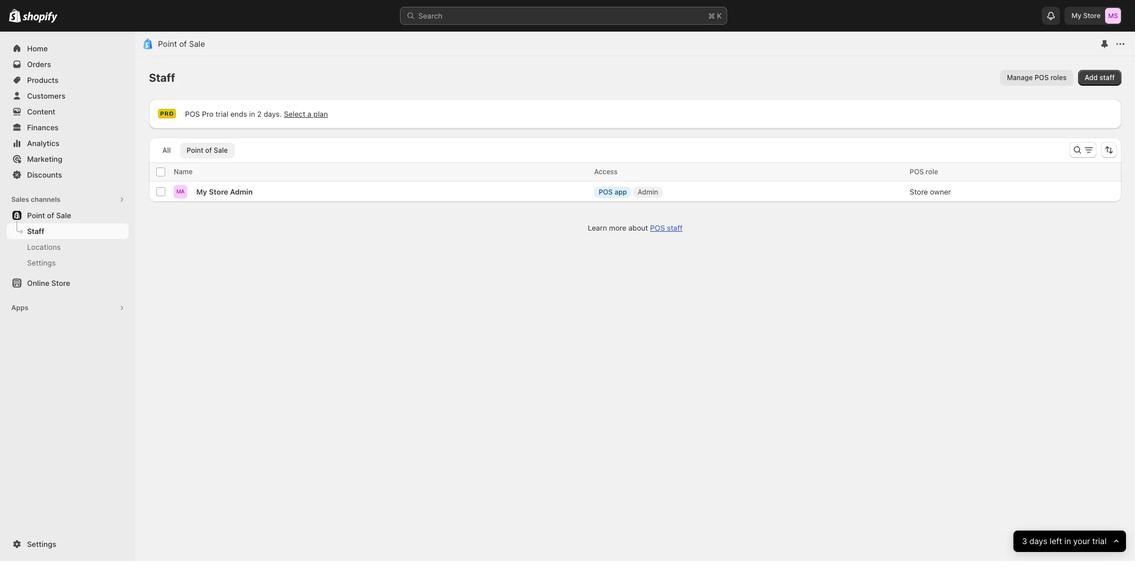 Task type: describe. For each thing, give the bounding box(es) containing it.
days
[[1030, 536, 1048, 547]]

search
[[418, 11, 443, 20]]

my store image
[[1105, 8, 1121, 24]]

locations link
[[7, 239, 129, 255]]

0 horizontal spatial sale
[[56, 211, 71, 220]]

3 days left in your trial button
[[1014, 531, 1126, 552]]

marketing
[[27, 155, 62, 164]]

analytics
[[27, 139, 59, 148]]

store for online store
[[51, 279, 70, 288]]

orders
[[27, 60, 51, 69]]

channels
[[31, 195, 60, 204]]

content link
[[7, 104, 129, 120]]

discounts link
[[7, 167, 129, 183]]

content
[[27, 107, 55, 116]]

⌘
[[708, 11, 715, 20]]

1 vertical spatial point of sale link
[[7, 208, 129, 223]]

trial
[[1093, 536, 1107, 547]]

online store
[[27, 279, 70, 288]]

my
[[1072, 11, 1082, 20]]

products
[[27, 76, 59, 85]]

0 vertical spatial point of sale link
[[158, 39, 205, 49]]

1 horizontal spatial point of sale
[[158, 39, 205, 49]]

0 horizontal spatial point of sale
[[27, 211, 71, 220]]

orders link
[[7, 56, 129, 72]]

k
[[717, 11, 722, 20]]

home
[[27, 44, 48, 53]]

1 horizontal spatial of
[[179, 39, 187, 49]]

staff link
[[7, 223, 129, 239]]

customers link
[[7, 88, 129, 104]]

finances link
[[7, 120, 129, 135]]

left
[[1050, 536, 1063, 547]]

home link
[[7, 41, 129, 56]]

online store link
[[7, 275, 129, 291]]

store for my store
[[1084, 11, 1101, 20]]

sales
[[11, 195, 29, 204]]

settings link for home 'link'
[[7, 537, 129, 552]]

2 settings from the top
[[27, 540, 56, 549]]



Task type: locate. For each thing, give the bounding box(es) containing it.
products link
[[7, 72, 129, 88]]

apps
[[11, 304, 28, 312]]

of down channels
[[47, 211, 54, 220]]

0 vertical spatial sale
[[189, 39, 205, 49]]

1 horizontal spatial shopify image
[[23, 12, 58, 23]]

point of sale down channels
[[27, 211, 71, 220]]

locations
[[27, 243, 61, 252]]

point of sale link down channels
[[7, 208, 129, 223]]

online
[[27, 279, 49, 288]]

staff
[[27, 227, 44, 236]]

1 vertical spatial settings
[[27, 540, 56, 549]]

sale down sales channels button
[[56, 211, 71, 220]]

sales channels button
[[7, 192, 129, 208]]

store right my
[[1084, 11, 1101, 20]]

1 horizontal spatial sale
[[189, 39, 205, 49]]

0 horizontal spatial shopify image
[[9, 9, 21, 23]]

⌘ k
[[708, 11, 722, 20]]

store
[[1084, 11, 1101, 20], [51, 279, 70, 288]]

sale right icon for point of sale on the left top
[[189, 39, 205, 49]]

1 vertical spatial of
[[47, 211, 54, 220]]

point
[[158, 39, 177, 49], [27, 211, 45, 220]]

1 vertical spatial sale
[[56, 211, 71, 220]]

point right icon for point of sale on the left top
[[158, 39, 177, 49]]

0 vertical spatial settings link
[[7, 255, 129, 271]]

1 horizontal spatial store
[[1084, 11, 1101, 20]]

settings
[[27, 258, 56, 267], [27, 540, 56, 549]]

point up staff
[[27, 211, 45, 220]]

store right the online
[[51, 279, 70, 288]]

sale
[[189, 39, 205, 49], [56, 211, 71, 220]]

discounts
[[27, 170, 62, 179]]

3
[[1022, 536, 1028, 547]]

analytics link
[[7, 135, 129, 151]]

store inside button
[[51, 279, 70, 288]]

1 horizontal spatial point of sale link
[[158, 39, 205, 49]]

online store button
[[0, 275, 135, 291]]

1 vertical spatial point
[[27, 211, 45, 220]]

0 vertical spatial point
[[158, 39, 177, 49]]

0 horizontal spatial of
[[47, 211, 54, 220]]

settings link for the staff link
[[7, 255, 129, 271]]

icon for point of sale image
[[142, 38, 153, 50]]

point of sale link
[[158, 39, 205, 49], [7, 208, 129, 223]]

1 settings link from the top
[[7, 255, 129, 271]]

1 vertical spatial settings link
[[7, 537, 129, 552]]

your
[[1074, 536, 1090, 547]]

in
[[1065, 536, 1071, 547]]

of
[[179, 39, 187, 49], [47, 211, 54, 220]]

3 days left in your trial
[[1022, 536, 1107, 547]]

point of sale
[[158, 39, 205, 49], [27, 211, 71, 220]]

0 vertical spatial settings
[[27, 258, 56, 267]]

finances
[[27, 123, 59, 132]]

0 horizontal spatial point
[[27, 211, 45, 220]]

shopify image
[[9, 9, 21, 23], [23, 12, 58, 23]]

settings link
[[7, 255, 129, 271], [7, 537, 129, 552]]

my store
[[1072, 11, 1101, 20]]

1 vertical spatial store
[[51, 279, 70, 288]]

1 vertical spatial point of sale
[[27, 211, 71, 220]]

sales channels
[[11, 195, 60, 204]]

2 settings link from the top
[[7, 537, 129, 552]]

marketing link
[[7, 151, 129, 167]]

0 horizontal spatial point of sale link
[[7, 208, 129, 223]]

apps button
[[7, 300, 129, 316]]

0 vertical spatial store
[[1084, 11, 1101, 20]]

0 horizontal spatial store
[[51, 279, 70, 288]]

1 settings from the top
[[27, 258, 56, 267]]

of right icon for point of sale on the left top
[[179, 39, 187, 49]]

1 horizontal spatial point
[[158, 39, 177, 49]]

0 vertical spatial point of sale
[[158, 39, 205, 49]]

customers
[[27, 91, 65, 100]]

point of sale right icon for point of sale on the left top
[[158, 39, 205, 49]]

0 vertical spatial of
[[179, 39, 187, 49]]

point of sale link right icon for point of sale on the left top
[[158, 39, 205, 49]]



Task type: vqa. For each thing, say whether or not it's contained in the screenshot.
channels
yes



